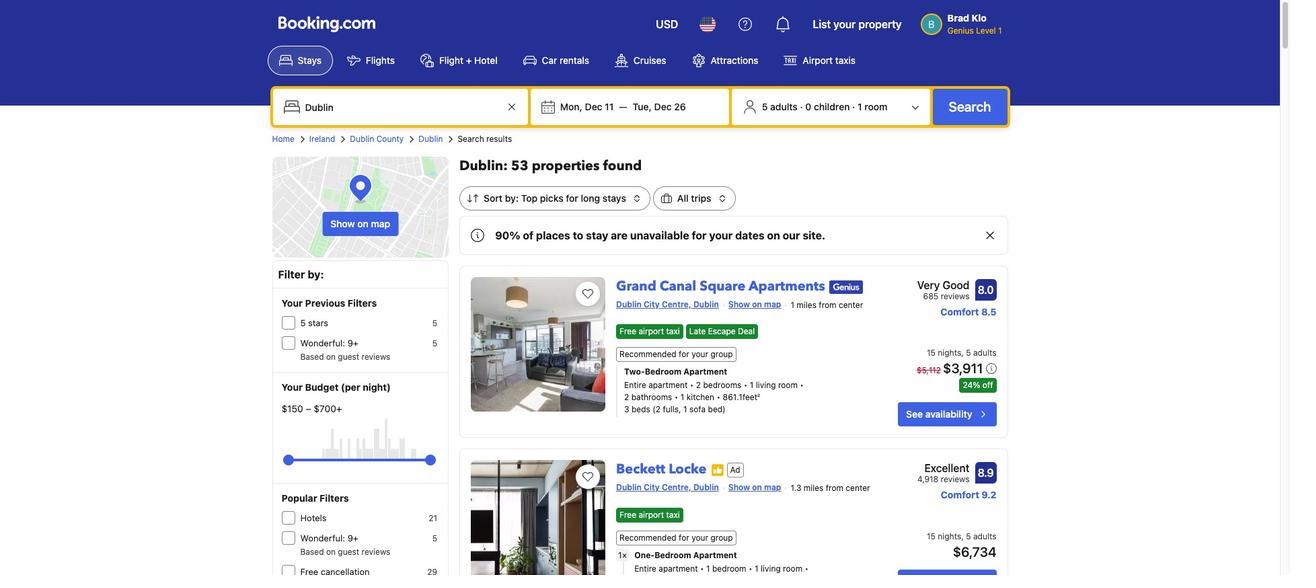 Task type: locate. For each thing, give the bounding box(es) containing it.
room right children
[[865, 101, 888, 112]]

nights up $3,911 at the right bottom of the page
[[938, 348, 962, 358]]

stars
[[308, 318, 328, 328]]

0 horizontal spatial dec
[[585, 101, 603, 112]]

adults inside dropdown button
[[771, 101, 798, 112]]

show on map inside button
[[331, 218, 390, 230]]

apartment left bedroom
[[659, 564, 698, 574]]

1 centre, from the top
[[662, 299, 692, 310]]

usd
[[656, 18, 679, 30]]

flight
[[439, 55, 464, 66]]

dublin down beckett at the bottom of the page
[[617, 483, 642, 493]]

bedroom inside one-bedroom apartment entire apartment • 1 bedroom • 1 living room •
[[655, 550, 692, 560]]

0 vertical spatial from
[[819, 300, 837, 310]]

, up $6,734
[[962, 531, 964, 542]]

by: right 'filter'
[[308, 269, 324, 281]]

,
[[962, 348, 964, 358], [962, 531, 964, 542]]

taxi left late
[[667, 327, 680, 337]]

grand canal square apartments image
[[471, 277, 606, 412]]

city for grand
[[644, 299, 660, 310]]

dublin city centre, dublin for locke
[[617, 483, 719, 493]]

group
[[288, 450, 431, 471]]

show
[[331, 218, 355, 230], [729, 299, 750, 310], [729, 483, 750, 493]]

1 vertical spatial centre,
[[662, 483, 692, 493]]

by: left top
[[505, 192, 519, 204]]

1 vertical spatial free
[[620, 510, 637, 520]]

recommended up one-
[[620, 533, 677, 543]]

your
[[834, 18, 856, 30], [710, 230, 733, 242], [692, 350, 709, 360], [692, 533, 709, 543]]

search button
[[933, 89, 1008, 125]]

15 down 4,918
[[927, 531, 936, 542]]

9+ down popular filters
[[348, 533, 359, 544]]

1 wonderful: 9+ from the top
[[301, 338, 359, 349]]

bedroom right ×
[[655, 550, 692, 560]]

1 vertical spatial your
[[282, 382, 303, 393]]

0 vertical spatial map
[[371, 218, 390, 230]]

9+
[[348, 338, 359, 349], [348, 533, 359, 544]]

show on map for grand canal square apartments
[[729, 299, 782, 310]]

2 your from the top
[[282, 382, 303, 393]]

1 free from the top
[[620, 327, 637, 337]]

booking.com image
[[278, 16, 375, 32]]

1 vertical spatial room
[[779, 380, 798, 391]]

1 vertical spatial miles
[[804, 483, 824, 493]]

centre, down locke on the bottom
[[662, 483, 692, 493]]

2 15 from the top
[[927, 531, 936, 542]]

2 wonderful: 9+ from the top
[[301, 533, 359, 544]]

apartment inside two-bedroom apartment entire apartment • 2 bedrooms • 1 living room • 2 bathrooms • 1 kitchen • 861.1feet² 3 beds (2 fulls, 1 sofa bed)
[[684, 367, 728, 377]]

guest for previous
[[338, 352, 359, 362]]

2 nights from the top
[[938, 531, 962, 542]]

1 horizontal spatial ·
[[853, 101, 856, 112]]

taxi
[[667, 327, 680, 337], [667, 510, 680, 520]]

1 vertical spatial from
[[826, 483, 844, 493]]

apartment for two-
[[649, 380, 688, 391]]

wonderful: for previous
[[301, 338, 345, 349]]

cruises link
[[604, 46, 678, 75]]

2 up 3
[[625, 393, 629, 403]]

centre, down the canal
[[662, 299, 692, 310]]

dates
[[736, 230, 765, 242]]

excellent
[[925, 463, 970, 475]]

recommended for your group
[[620, 350, 733, 360], [620, 533, 733, 543]]

0 vertical spatial airport
[[639, 327, 664, 337]]

group up one-bedroom apartment entire apartment • 1 bedroom • 1 living room •
[[711, 533, 733, 543]]

1 vertical spatial free airport taxi
[[620, 510, 680, 520]]

show for grand canal square apartments
[[729, 299, 750, 310]]

1 vertical spatial 2
[[625, 393, 629, 403]]

bedroom inside two-bedroom apartment entire apartment • 2 bedrooms • 1 living room • 2 bathrooms • 1 kitchen • 861.1feet² 3 beds (2 fulls, 1 sofa bed)
[[645, 367, 682, 377]]

–
[[306, 403, 311, 415]]

dublin city centre, dublin down the canal
[[617, 299, 719, 310]]

1 vertical spatial taxi
[[667, 510, 680, 520]]

2 city from the top
[[644, 483, 660, 493]]

1 your from the top
[[282, 297, 303, 309]]

1 15 from the top
[[927, 348, 936, 358]]

wonderful: for filters
[[301, 533, 345, 544]]

entire
[[625, 380, 647, 391], [635, 564, 657, 574]]

recommended for beckett
[[620, 533, 677, 543]]

2 vertical spatial map
[[765, 483, 782, 493]]

based up budget
[[301, 352, 324, 362]]

3
[[625, 405, 630, 415]]

0 horizontal spatial ·
[[801, 101, 803, 112]]

1 up 861.1feet²
[[750, 380, 754, 391]]

see availability link
[[899, 403, 997, 427]]

beckett locke link
[[617, 455, 707, 479]]

group for locke
[[711, 533, 733, 543]]

, up $3,911 at the right bottom of the page
[[962, 348, 964, 358]]

0 vertical spatial your
[[282, 297, 303, 309]]

2 based on guest reviews from the top
[[301, 547, 391, 557]]

hotel
[[475, 55, 498, 66]]

9.2
[[982, 490, 997, 501]]

map inside button
[[371, 218, 390, 230]]

0 horizontal spatial 2
[[625, 393, 629, 403]]

0 vertical spatial entire
[[625, 380, 647, 391]]

based down hotels
[[301, 547, 324, 557]]

from right 1.3
[[826, 483, 844, 493]]

1 vertical spatial city
[[644, 483, 660, 493]]

wonderful: 9+ down stars in the bottom of the page
[[301, 338, 359, 349]]

city down the grand
[[644, 299, 660, 310]]

2 dublin city centre, dublin from the top
[[617, 483, 719, 493]]

apartment up bedrooms
[[684, 367, 728, 377]]

1 vertical spatial map
[[765, 299, 782, 310]]

living inside two-bedroom apartment entire apartment • 2 bedrooms • 1 living room • 2 bathrooms • 1 kitchen • 861.1feet² 3 beds (2 fulls, 1 sofa bed)
[[756, 380, 776, 391]]

1 , from the top
[[962, 348, 964, 358]]

free up two-
[[620, 327, 637, 337]]

show on map for beckett locke
[[729, 483, 782, 493]]

your
[[282, 297, 303, 309], [282, 382, 303, 393]]

airport up one-
[[639, 510, 664, 520]]

children
[[814, 101, 850, 112]]

adults inside the 15 nights , 5 adults $6,734
[[974, 531, 997, 542]]

1 comfort from the top
[[941, 306, 980, 318]]

off
[[983, 380, 994, 391]]

wonderful: down hotels
[[301, 533, 345, 544]]

15 nights , 5 adults
[[927, 348, 997, 358]]

1 wonderful: from the top
[[301, 338, 345, 349]]

1 vertical spatial wonderful: 9+
[[301, 533, 359, 544]]

beckett
[[617, 461, 666, 479]]

2 guest from the top
[[338, 547, 359, 557]]

1 recommended for your group from the top
[[620, 350, 733, 360]]

2 wonderful: from the top
[[301, 533, 345, 544]]

15
[[927, 348, 936, 358], [927, 531, 936, 542]]

city down beckett locke
[[644, 483, 660, 493]]

1 vertical spatial search
[[458, 134, 484, 144]]

1 dublin city centre, dublin from the top
[[617, 299, 719, 310]]

1 9+ from the top
[[348, 338, 359, 349]]

0 vertical spatial nights
[[938, 348, 962, 358]]

stays link
[[268, 46, 333, 75]]

miles
[[797, 300, 817, 310], [804, 483, 824, 493]]

bedrooms
[[704, 380, 742, 391]]

centre, for locke
[[662, 483, 692, 493]]

wonderful: 9+ down hotels
[[301, 533, 359, 544]]

2 centre, from the top
[[662, 483, 692, 493]]

from down apartments
[[819, 300, 837, 310]]

, inside the 15 nights , 5 adults $6,734
[[962, 531, 964, 542]]

1 vertical spatial adults
[[974, 348, 997, 358]]

dec left 26
[[655, 101, 672, 112]]

search for search
[[949, 99, 992, 114]]

for left long
[[566, 192, 579, 204]]

based
[[301, 352, 324, 362], [301, 547, 324, 557]]

entire down one-
[[635, 564, 657, 574]]

1 vertical spatial 9+
[[348, 533, 359, 544]]

usd button
[[648, 8, 687, 40]]

1 city from the top
[[644, 299, 660, 310]]

0 vertical spatial comfort
[[941, 306, 980, 318]]

2 vertical spatial room
[[783, 564, 803, 574]]

1 right children
[[858, 101, 863, 112]]

dublin city centre, dublin down beckett locke
[[617, 483, 719, 493]]

1 vertical spatial apartment
[[694, 550, 737, 560]]

24%
[[963, 380, 981, 391]]

nights inside the 15 nights , 5 adults $6,734
[[938, 531, 962, 542]]

group
[[711, 350, 733, 360], [711, 533, 733, 543]]

dublin:
[[460, 157, 508, 175]]

our
[[783, 230, 801, 242]]

0 vertical spatial adults
[[771, 101, 798, 112]]

· left 0
[[801, 101, 803, 112]]

cruises
[[634, 55, 667, 66]]

stay
[[586, 230, 609, 242]]

for down late
[[679, 350, 690, 360]]

1 vertical spatial based
[[301, 547, 324, 557]]

show inside button
[[331, 218, 355, 230]]

0 vertical spatial guest
[[338, 352, 359, 362]]

room
[[865, 101, 888, 112], [779, 380, 798, 391], [783, 564, 803, 574]]

0 vertical spatial wonderful: 9+
[[301, 338, 359, 349]]

wonderful: 9+
[[301, 338, 359, 349], [301, 533, 359, 544]]

miles down apartments
[[797, 300, 817, 310]]

2 vertical spatial show on map
[[729, 483, 782, 493]]

stays
[[603, 192, 627, 204]]

2 group from the top
[[711, 533, 733, 543]]

genius discounts available at this property. image
[[830, 280, 863, 294], [830, 280, 863, 294]]

group for canal
[[711, 350, 733, 360]]

1 airport from the top
[[639, 327, 664, 337]]

0 vertical spatial city
[[644, 299, 660, 310]]

from for beckett locke
[[826, 483, 844, 493]]

0 vertical spatial group
[[711, 350, 733, 360]]

group down "escape" at right
[[711, 350, 733, 360]]

your for your budget (per night)
[[282, 382, 303, 393]]

9+ for previous
[[348, 338, 359, 349]]

1 vertical spatial living
[[761, 564, 781, 574]]

5 inside dropdown button
[[762, 101, 768, 112]]

0 vertical spatial wonderful:
[[301, 338, 345, 349]]

centre, for canal
[[662, 299, 692, 310]]

—
[[619, 101, 628, 112]]

adults up $3,911 at the right bottom of the page
[[974, 348, 997, 358]]

your down late
[[692, 350, 709, 360]]

dublin left county
[[350, 134, 374, 144]]

2 airport from the top
[[639, 510, 664, 520]]

bed)
[[708, 405, 726, 415]]

your left dates
[[710, 230, 733, 242]]

guest down popular filters
[[338, 547, 359, 557]]

map for grand canal square apartments
[[765, 299, 782, 310]]

1.3 miles from center
[[791, 483, 871, 493]]

1 miles from center
[[791, 300, 864, 310]]

2 free airport taxi from the top
[[620, 510, 680, 520]]

1 vertical spatial ,
[[962, 531, 964, 542]]

0 vertical spatial room
[[865, 101, 888, 112]]

2 , from the top
[[962, 531, 964, 542]]

2 taxi from the top
[[667, 510, 680, 520]]

nights up $6,734
[[938, 531, 962, 542]]

1 free airport taxi from the top
[[620, 327, 680, 337]]

see
[[907, 409, 923, 420]]

recommended for grand
[[620, 350, 677, 360]]

bedroom up bathrooms
[[645, 367, 682, 377]]

wonderful: down stars in the bottom of the page
[[301, 338, 345, 349]]

comfort for beckett locke
[[941, 490, 980, 501]]

(per
[[341, 382, 361, 393]]

all trips
[[678, 192, 712, 204]]

1 vertical spatial recommended for your group
[[620, 533, 733, 543]]

adults
[[771, 101, 798, 112], [974, 348, 997, 358], [974, 531, 997, 542]]

0 horizontal spatial by:
[[308, 269, 324, 281]]

apartment inside two-bedroom apartment entire apartment • 2 bedrooms • 1 living room • 2 bathrooms • 1 kitchen • 861.1feet² 3 beds (2 fulls, 1 sofa bed)
[[649, 380, 688, 391]]

0 vertical spatial apartment
[[684, 367, 728, 377]]

recommended for your group down late
[[620, 350, 733, 360]]

1 vertical spatial dublin city centre, dublin
[[617, 483, 719, 493]]

entire inside two-bedroom apartment entire apartment • 2 bedrooms • 1 living room • 2 bathrooms • 1 kitchen • 861.1feet² 3 beds (2 fulls, 1 sofa bed)
[[625, 380, 647, 391]]

free airport taxi up two-
[[620, 327, 680, 337]]

0 vertical spatial apartment
[[649, 380, 688, 391]]

1 recommended from the top
[[620, 350, 677, 360]]

1 vertical spatial airport
[[639, 510, 664, 520]]

1 based from the top
[[301, 352, 324, 362]]

your for your previous filters
[[282, 297, 303, 309]]

1 vertical spatial 15
[[927, 531, 936, 542]]

entire down two-
[[625, 380, 647, 391]]

0 vertical spatial 9+
[[348, 338, 359, 349]]

1 vertical spatial entire
[[635, 564, 657, 574]]

1 right level
[[999, 26, 1002, 36]]

comfort down the excellent 4,918 reviews
[[941, 490, 980, 501]]

your budget (per night)
[[282, 382, 391, 393]]

property
[[859, 18, 902, 30]]

based on guest reviews down hotels
[[301, 547, 391, 557]]

search
[[949, 99, 992, 114], [458, 134, 484, 144]]

0 vertical spatial ,
[[962, 348, 964, 358]]

5 inside the 15 nights , 5 adults $6,734
[[967, 531, 972, 542]]

room inside dropdown button
[[865, 101, 888, 112]]

living down 'one-bedroom apartment' "link"
[[761, 564, 781, 574]]

9+ up "(per" on the bottom of page
[[348, 338, 359, 349]]

show on map
[[331, 218, 390, 230], [729, 299, 782, 310], [729, 483, 782, 493]]

apartment inside one-bedroom apartment entire apartment • 1 bedroom • 1 living room •
[[659, 564, 698, 574]]

0 vertical spatial show
[[331, 218, 355, 230]]

1 guest from the top
[[338, 352, 359, 362]]

for down all trips dropdown button
[[692, 230, 707, 242]]

1 vertical spatial based on guest reviews
[[301, 547, 391, 557]]

2 dec from the left
[[655, 101, 672, 112]]

2 recommended for your group from the top
[[620, 533, 733, 543]]

dec left 11 at the left top
[[585, 101, 603, 112]]

good
[[943, 279, 970, 291]]

apartment inside one-bedroom apartment entire apartment • 1 bedroom • 1 living room •
[[694, 550, 737, 560]]

for up one-bedroom apartment entire apartment • 1 bedroom • 1 living room •
[[679, 533, 690, 543]]

0 vertical spatial by:
[[505, 192, 519, 204]]

1 vertical spatial apartment
[[659, 564, 698, 574]]

1 vertical spatial center
[[846, 483, 871, 493]]

room inside one-bedroom apartment entire apartment • 1 bedroom • 1 living room •
[[783, 564, 803, 574]]

based on guest reviews
[[301, 352, 391, 362], [301, 547, 391, 557]]

apartment up bathrooms
[[649, 380, 688, 391]]

0 vertical spatial based on guest reviews
[[301, 352, 391, 362]]

apartment for bedroom
[[694, 550, 737, 560]]

recommended up two-
[[620, 350, 677, 360]]

0 vertical spatial living
[[756, 380, 776, 391]]

living for bedroom
[[761, 564, 781, 574]]

2 recommended from the top
[[620, 533, 677, 543]]

guest up "(per" on the bottom of page
[[338, 352, 359, 362]]

room down 'one-bedroom apartment' "link"
[[783, 564, 803, 574]]

9+ for filters
[[348, 533, 359, 544]]

0 vertical spatial miles
[[797, 300, 817, 310]]

center for beckett locke
[[846, 483, 871, 493]]

adults left 0
[[771, 101, 798, 112]]

for
[[566, 192, 579, 204], [692, 230, 707, 242], [679, 350, 690, 360], [679, 533, 690, 543]]

based on guest reviews up "(per" on the bottom of page
[[301, 352, 391, 362]]

1 horizontal spatial 2
[[696, 380, 701, 391]]

1 vertical spatial show
[[729, 299, 750, 310]]

by: for filter
[[308, 269, 324, 281]]

1 based on guest reviews from the top
[[301, 352, 391, 362]]

0 vertical spatial free
[[620, 327, 637, 337]]

bedroom
[[645, 367, 682, 377], [655, 550, 692, 560]]

search results
[[458, 134, 512, 144]]

0 vertical spatial recommended
[[620, 350, 677, 360]]

2 vertical spatial adults
[[974, 531, 997, 542]]

0 vertical spatial taxi
[[667, 327, 680, 337]]

1 vertical spatial group
[[711, 533, 733, 543]]

$6,734
[[954, 544, 997, 560]]

this property is part of our preferred partner program. it's committed to providing excellent service and good value. it'll pay us a higher commission if you make a booking. image
[[711, 464, 725, 477], [711, 464, 725, 477]]

show for beckett locke
[[729, 483, 750, 493]]

filter by:
[[278, 269, 324, 281]]

room down two-bedroom apartment link
[[779, 380, 798, 391]]

your down 'filter'
[[282, 297, 303, 309]]

$150
[[282, 403, 303, 415]]

free airport taxi
[[620, 327, 680, 337], [620, 510, 680, 520]]

comfort down good
[[941, 306, 980, 318]]

2 vertical spatial show
[[729, 483, 750, 493]]

0 vertical spatial center
[[839, 300, 864, 310]]

living inside one-bedroom apartment entire apartment • 1 bedroom • 1 living room •
[[761, 564, 781, 574]]

1 vertical spatial nights
[[938, 531, 962, 542]]

1 inside brad klo genius level 1
[[999, 26, 1002, 36]]

popular filters
[[282, 493, 349, 504]]

1 vertical spatial recommended
[[620, 533, 677, 543]]

apartment for bedrooms
[[684, 367, 728, 377]]

recommended for your group for canal
[[620, 350, 733, 360]]

free airport taxi up one-
[[620, 510, 680, 520]]

26
[[675, 101, 686, 112]]

1 horizontal spatial dec
[[655, 101, 672, 112]]

1 vertical spatial bedroom
[[655, 550, 692, 560]]

living up 861.1feet²
[[756, 380, 776, 391]]

0 vertical spatial 15
[[927, 348, 936, 358]]

1 · from the left
[[801, 101, 803, 112]]

15 inside the 15 nights , 5 adults $6,734
[[927, 531, 936, 542]]

1 vertical spatial show on map
[[729, 299, 782, 310]]

×
[[622, 550, 627, 560]]

0 horizontal spatial search
[[458, 134, 484, 144]]

filter
[[278, 269, 305, 281]]

room inside two-bedroom apartment entire apartment • 2 bedrooms • 1 living room • 2 bathrooms • 1 kitchen • 861.1feet² 3 beds (2 fulls, 1 sofa bed)
[[779, 380, 798, 391]]

2 9+ from the top
[[348, 533, 359, 544]]

8.0
[[978, 284, 994, 296]]

search inside button
[[949, 99, 992, 114]]

· right children
[[853, 101, 856, 112]]

2 · from the left
[[853, 101, 856, 112]]

0 vertical spatial dublin city centre, dublin
[[617, 299, 719, 310]]

your up $150
[[282, 382, 303, 393]]

two-bedroom apartment link
[[625, 366, 852, 378]]

2
[[696, 380, 701, 391], [625, 393, 629, 403]]

recommended for your group up one-
[[620, 533, 733, 543]]

entire inside one-bedroom apartment entire apartment • 1 bedroom • 1 living room •
[[635, 564, 657, 574]]

0 vertical spatial search
[[949, 99, 992, 114]]

adults up $6,734
[[974, 531, 997, 542]]

1 horizontal spatial search
[[949, 99, 992, 114]]

room for two-bedroom apartment entire apartment • 2 bedrooms • 1 living room • 2 bathrooms • 1 kitchen • 861.1feet² 3 beds (2 fulls, 1 sofa bed)
[[779, 380, 798, 391]]

1 vertical spatial wonderful:
[[301, 533, 345, 544]]

1 horizontal spatial by:
[[505, 192, 519, 204]]

availability
[[926, 409, 973, 420]]

2 based from the top
[[301, 547, 324, 557]]

0 vertical spatial free airport taxi
[[620, 327, 680, 337]]

2 up kitchen
[[696, 380, 701, 391]]

taxi down beckett locke
[[667, 510, 680, 520]]

free up ×
[[620, 510, 637, 520]]

1 vertical spatial guest
[[338, 547, 359, 557]]

filters right previous
[[348, 297, 377, 309]]

1 group from the top
[[711, 350, 733, 360]]

1 nights from the top
[[938, 348, 962, 358]]

1 vertical spatial comfort
[[941, 490, 980, 501]]

airport up two-
[[639, 327, 664, 337]]

miles right 1.3
[[804, 483, 824, 493]]

dublin
[[350, 134, 374, 144], [419, 134, 443, 144], [617, 299, 642, 310], [694, 299, 719, 310], [617, 483, 642, 493], [694, 483, 719, 493]]

15 up $5,112
[[927, 348, 936, 358]]

0 vertical spatial recommended for your group
[[620, 350, 733, 360]]

filters up hotels
[[320, 493, 349, 504]]

0 vertical spatial centre,
[[662, 299, 692, 310]]

0 vertical spatial bedroom
[[645, 367, 682, 377]]

0 vertical spatial based
[[301, 352, 324, 362]]

dublin down grand canal square apartments
[[694, 299, 719, 310]]

2 comfort from the top
[[941, 490, 980, 501]]

apartment up bedroom
[[694, 550, 737, 560]]

1 vertical spatial by:
[[308, 269, 324, 281]]

found
[[603, 157, 642, 175]]

0 vertical spatial show on map
[[331, 218, 390, 230]]

bedroom for two-
[[645, 367, 682, 377]]



Task type: vqa. For each thing, say whether or not it's contained in the screenshot.
the 8.5
yes



Task type: describe. For each thing, give the bounding box(es) containing it.
1 taxi from the top
[[667, 327, 680, 337]]

wonderful: 9+ for filters
[[301, 533, 359, 544]]

city for beckett
[[644, 483, 660, 493]]

, for 15 nights , 5 adults
[[962, 348, 964, 358]]

of
[[523, 230, 534, 242]]

mon,
[[561, 101, 583, 112]]

$5,112
[[917, 366, 942, 376]]

your up one-bedroom apartment entire apartment • 1 bedroom • 1 living room •
[[692, 533, 709, 543]]

beckett locke image
[[471, 461, 606, 575]]

airport taxis link
[[773, 46, 868, 75]]

bedroom
[[713, 564, 747, 574]]

rentals
[[560, 55, 590, 66]]

90%
[[495, 230, 521, 242]]

24% off
[[963, 380, 994, 391]]

attractions
[[711, 55, 759, 66]]

1 left bedroom
[[707, 564, 710, 574]]

two-bedroom apartment entire apartment • 2 bedrooms • 1 living room • 2 bathrooms • 1 kitchen • 861.1feet² 3 beds (2 fulls, 1 sofa bed)
[[625, 367, 804, 415]]

based on guest reviews for filters
[[301, 547, 391, 557]]

klo
[[972, 12, 987, 24]]

1 left one-
[[619, 550, 622, 560]]

deal
[[738, 327, 755, 337]]

late escape deal
[[690, 327, 755, 337]]

brad klo genius level 1
[[948, 12, 1002, 36]]

recommended for your group for locke
[[620, 533, 733, 543]]

sort by: top picks for long stays
[[484, 192, 627, 204]]

entire for one-
[[635, 564, 657, 574]]

stays
[[298, 55, 322, 66]]

search for search results
[[458, 134, 484, 144]]

reviews inside very good 685 reviews
[[941, 291, 970, 302]]

one-
[[635, 550, 655, 560]]

1.3
[[791, 483, 802, 493]]

airport taxis
[[803, 55, 856, 66]]

scored 8.0 element
[[976, 279, 997, 301]]

+
[[466, 55, 472, 66]]

previous
[[305, 297, 346, 309]]

late
[[690, 327, 706, 337]]

taxis
[[836, 55, 856, 66]]

your right list
[[834, 18, 856, 30]]

tue, dec 26 button
[[628, 95, 692, 119]]

scored 8.9 element
[[976, 463, 997, 484]]

based on guest reviews for previous
[[301, 352, 391, 362]]

your account menu brad klo genius level 1 element
[[921, 6, 1008, 37]]

reviews inside the excellent 4,918 reviews
[[941, 475, 970, 485]]

Where are you going? field
[[300, 95, 504, 119]]

sofa
[[690, 405, 706, 415]]

miles for beckett locke
[[804, 483, 824, 493]]

living for bedrooms
[[756, 380, 776, 391]]

ad
[[731, 465, 741, 475]]

, for 15 nights , 5 adults $6,734
[[962, 531, 964, 542]]

one-bedroom apartment entire apartment • 1 bedroom • 1 living room •
[[635, 550, 809, 574]]

are
[[611, 230, 628, 242]]

1 dec from the left
[[585, 101, 603, 112]]

comfort 9.2
[[941, 490, 997, 501]]

airport
[[803, 55, 833, 66]]

room for one-bedroom apartment entire apartment • 1 bedroom • 1 living room •
[[783, 564, 803, 574]]

apartment for one-
[[659, 564, 698, 574]]

sort
[[484, 192, 503, 204]]

1 left sofa
[[684, 405, 688, 415]]

one-bedroom apartment link
[[635, 550, 852, 562]]

2 free from the top
[[620, 510, 637, 520]]

11
[[605, 101, 614, 112]]

dublin down the grand
[[617, 299, 642, 310]]

show on map button
[[323, 212, 399, 236]]

search results updated. dublin: 53 properties found. element
[[460, 157, 1009, 176]]

nights for 15 nights , 5 adults
[[938, 348, 962, 358]]

properties
[[532, 157, 600, 175]]

on inside button
[[358, 218, 369, 230]]

nights for 15 nights , 5 adults $6,734
[[938, 531, 962, 542]]

15 for 15 nights , 5 adults
[[927, 348, 936, 358]]

unavailable
[[630, 230, 690, 242]]

home link
[[272, 133, 295, 145]]

kitchen
[[687, 393, 715, 403]]

dublin right county
[[419, 134, 443, 144]]

1 inside the 5 adults · 0 children · 1 room dropdown button
[[858, 101, 863, 112]]

90% of places to stay are unavailable for your dates on our site.
[[495, 230, 826, 242]]

two-
[[625, 367, 645, 377]]

attractions link
[[681, 46, 770, 75]]

from for grand canal square apartments
[[819, 300, 837, 310]]

grand
[[617, 277, 657, 295]]

map for beckett locke
[[765, 483, 782, 493]]

bathrooms
[[632, 393, 673, 403]]

comfort for grand canal square apartments
[[941, 306, 980, 318]]

0 vertical spatial 2
[[696, 380, 701, 391]]

center for grand canal square apartments
[[839, 300, 864, 310]]

bedroom for one-
[[655, 550, 692, 560]]

genius
[[948, 26, 974, 36]]

mon, dec 11 — tue, dec 26
[[561, 101, 686, 112]]

brad
[[948, 12, 970, 24]]

flights link
[[336, 46, 406, 75]]

all
[[678, 192, 689, 204]]

53
[[511, 157, 529, 175]]

0
[[806, 101, 812, 112]]

very
[[918, 279, 940, 291]]

based for previous
[[301, 352, 324, 362]]

$150 – $700+
[[282, 403, 342, 415]]

$3,911
[[944, 361, 984, 376]]

very good 685 reviews
[[918, 279, 970, 302]]

based for filters
[[301, 547, 324, 557]]

county
[[377, 134, 404, 144]]

results
[[487, 134, 512, 144]]

by: for sort
[[505, 192, 519, 204]]

21
[[429, 514, 437, 524]]

15 for 15 nights , 5 adults $6,734
[[927, 531, 936, 542]]

excellent element
[[918, 461, 970, 477]]

dublin link
[[419, 133, 443, 145]]

wonderful: 9+ for previous
[[301, 338, 359, 349]]

1 down 'one-bedroom apartment' "link"
[[755, 564, 759, 574]]

long
[[581, 192, 600, 204]]

1 ×
[[619, 550, 627, 560]]

1 vertical spatial filters
[[320, 493, 349, 504]]

list your property
[[813, 18, 902, 30]]

mon, dec 11 button
[[555, 95, 619, 119]]

miles for grand canal square apartments
[[797, 300, 817, 310]]

0 vertical spatial filters
[[348, 297, 377, 309]]

(2
[[653, 405, 661, 415]]

picks
[[540, 192, 564, 204]]

15 nights , 5 adults $6,734
[[927, 531, 997, 560]]

all trips button
[[653, 186, 736, 211]]

1 up fulls,
[[681, 393, 685, 403]]

1 down apartments
[[791, 300, 795, 310]]

home
[[272, 134, 295, 144]]

see availability
[[907, 409, 973, 420]]

685
[[924, 291, 939, 302]]

5 adults · 0 children · 1 room button
[[737, 94, 925, 120]]

guest for filters
[[338, 547, 359, 557]]

adults for 15 nights , 5 adults $6,734
[[974, 531, 997, 542]]

adults for 15 nights , 5 adults
[[974, 348, 997, 358]]

flights
[[366, 55, 395, 66]]

places
[[536, 230, 571, 242]]

5 adults · 0 children · 1 room
[[762, 101, 888, 112]]

very good element
[[918, 277, 970, 293]]

dublin city centre, dublin for canal
[[617, 299, 719, 310]]

list
[[813, 18, 831, 30]]

dublin down locke on the bottom
[[694, 483, 719, 493]]

entire for two-
[[625, 380, 647, 391]]

5 stars
[[301, 318, 328, 328]]

tue,
[[633, 101, 652, 112]]



